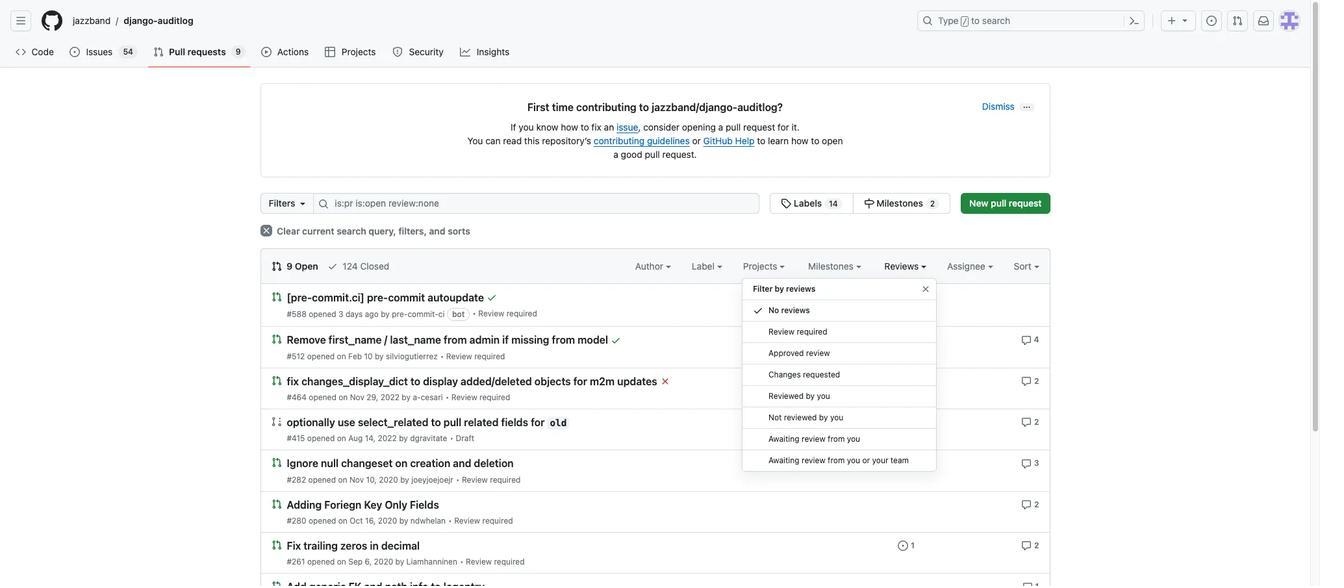 Task type: locate. For each thing, give the bounding box(es) containing it.
/ left django-
[[116, 15, 119, 26]]

nov inside the "ignore null changeset on creation and deletion #282             opened on nov 10, 2020 by joeyjoejoejr • review required"
[[350, 475, 364, 485]]

5 open pull request element from the top
[[271, 498, 282, 509]]

open pull request image
[[271, 334, 282, 345], [271, 458, 282, 468], [271, 540, 282, 551]]

open pull request element for remove first_name / last_name from admin if missing from model
[[271, 334, 282, 345]]

for left old
[[531, 417, 545, 429]]

review required link for joeyjoejoejr
[[462, 475, 521, 485]]

1 open pull request element from the top
[[271, 291, 282, 302]]

not
[[769, 413, 782, 423]]

0 vertical spatial fix
[[592, 122, 602, 133]]

opened right #464
[[309, 393, 337, 402]]

2
[[931, 199, 935, 209], [1035, 376, 1040, 386], [1035, 417, 1040, 427], [1035, 500, 1040, 509], [1035, 541, 1040, 551]]

0 vertical spatial open pull request image
[[271, 334, 282, 345]]

awaiting down not on the bottom of page
[[769, 434, 800, 444]]

reviewed
[[784, 413, 817, 423]]

0 vertical spatial reviews
[[787, 284, 816, 294]]

1 vertical spatial 1 link
[[898, 539, 915, 551]]

0 horizontal spatial request
[[744, 122, 776, 133]]

you down requested
[[817, 391, 831, 401]]

2 vertical spatial review
[[802, 456, 826, 465]]

9 for 9 open
[[287, 261, 293, 272]]

required inside fix trailing zeros in decimal #261             opened on sep 6, 2020 by liamhanninen • review required
[[494, 557, 525, 567]]

1 open pull request image from the top
[[271, 334, 282, 345]]

and left sorts
[[429, 226, 446, 237]]

you
[[519, 122, 534, 133], [817, 391, 831, 401], [831, 413, 844, 423], [847, 434, 861, 444], [847, 456, 861, 465]]

comment image for deletion
[[1022, 459, 1032, 469]]

you inside awaiting review from you link
[[847, 434, 861, 444]]

query,
[[369, 226, 396, 237]]

review right "liamhanninen" link
[[466, 557, 492, 567]]

and
[[429, 226, 446, 237], [453, 458, 472, 470]]

1 horizontal spatial how
[[792, 135, 809, 146]]

by down "only"
[[400, 516, 409, 526]]

model
[[578, 335, 608, 346]]

• right ndwhelan
[[449, 516, 452, 526]]

objects
[[535, 376, 571, 387]]

1 horizontal spatial for
[[574, 376, 588, 387]]

opened down trailing
[[307, 557, 335, 567]]

1 vertical spatial awaiting
[[769, 456, 800, 465]]

check image left no
[[753, 306, 764, 316]]

0 vertical spatial issue opened image
[[898, 335, 909, 346]]

0 horizontal spatial how
[[561, 122, 578, 133]]

you down awaiting review from you link
[[847, 456, 861, 465]]

1 comment image from the top
[[1022, 376, 1032, 387]]

how up repository's
[[561, 122, 578, 133]]

/ right type
[[963, 17, 968, 26]]

2020 for only
[[378, 516, 397, 526]]

git pull request image inside 9 open link
[[271, 261, 282, 272]]

0 horizontal spatial projects
[[342, 46, 376, 57]]

0 horizontal spatial for
[[531, 417, 545, 429]]

0 vertical spatial comment image
[[1022, 376, 1032, 387]]

and inside the "ignore null changeset on creation and deletion #282             opened on nov 10, 2020 by joeyjoejoejr • review required"
[[453, 458, 472, 470]]

14
[[829, 199, 838, 209]]

pull right new
[[991, 198, 1007, 209]]

labels 14
[[792, 198, 838, 209]]

1 vertical spatial 3
[[1035, 458, 1040, 468]]

0 vertical spatial review
[[807, 348, 830, 358]]

contributing down issue
[[594, 135, 645, 146]]

by down decimal
[[396, 557, 404, 567]]

filters,
[[399, 226, 427, 237]]

1 vertical spatial issue opened image
[[70, 47, 80, 57]]

awaiting review from you
[[769, 434, 861, 444]]

0 horizontal spatial 9
[[236, 47, 241, 57]]

comment image
[[1022, 335, 1032, 346], [1022, 417, 1032, 428], [1022, 459, 1032, 469], [1022, 541, 1032, 551], [1023, 582, 1033, 586]]

open pull request image for [pre-commit.ci] pre-commit autoupdate
[[271, 292, 282, 302]]

check image for 124 closed link
[[327, 261, 338, 272]]

1 awaiting from the top
[[769, 434, 800, 444]]

/ inside type / to search
[[963, 17, 968, 26]]

124 closed
[[340, 261, 390, 272]]

sorts
[[448, 226, 471, 237]]

6,
[[365, 557, 372, 567]]

a down you can read this repository's contributing guidelines or github help at top
[[614, 149, 619, 160]]

guidelines
[[647, 135, 690, 146]]

draft pull request element
[[271, 416, 282, 427]]

2022 right the 29, on the left bottom of the page
[[381, 393, 400, 402]]

0 horizontal spatial search
[[337, 226, 366, 237]]

check image inside no reviews link
[[753, 306, 764, 316]]

issue opened image
[[1207, 16, 1218, 26], [70, 47, 80, 57]]

2 horizontal spatial for
[[778, 122, 790, 133]]

opened down null
[[308, 475, 336, 485]]

open pull request image left fix
[[271, 540, 282, 551]]

11 / 11 checks ok image
[[487, 293, 497, 303]]

• right joeyjoejoejr link
[[456, 475, 460, 485]]

1 for remove first_name / last_name from admin if missing from model
[[911, 335, 915, 345]]

0 horizontal spatial a
[[614, 149, 619, 160]]

to up repository's
[[581, 122, 589, 133]]

1 vertical spatial comment image
[[1022, 500, 1032, 510]]

#282
[[287, 475, 306, 485]]

1 vertical spatial a
[[614, 149, 619, 160]]

1 vertical spatial 1
[[911, 541, 915, 551]]

m2m
[[590, 376, 615, 387]]

commit.ci]
[[312, 292, 365, 304]]

list
[[68, 10, 910, 31]]

from
[[444, 335, 467, 346], [552, 335, 575, 346], [828, 434, 845, 444], [828, 456, 845, 465]]

projects
[[342, 46, 376, 57], [743, 261, 780, 272]]

1 link for remove first_name / last_name from admin if missing from model
[[898, 334, 915, 346]]

contributing up the an
[[577, 101, 637, 113]]

2 vertical spatial for
[[531, 417, 545, 429]]

1 vertical spatial how
[[792, 135, 809, 146]]

• inside adding foriegn key only fields #280             opened on oct 16, 2020 by ndwhelan • review required
[[449, 516, 452, 526]]

2 open pull request element from the top
[[271, 334, 282, 345]]

open pull request image for fix changes_display_dict to display added/deleted objects for m2m updates
[[271, 375, 282, 386]]

pull up draft link
[[444, 417, 462, 429]]

milestones 2
[[875, 198, 935, 209]]

1 vertical spatial issue opened image
[[898, 541, 909, 551]]

review inside adding foriegn key only fields #280             opened on oct 16, 2020 by ndwhelan • review required
[[454, 516, 480, 526]]

and down the draft
[[453, 458, 472, 470]]

review inside 'link'
[[802, 456, 826, 465]]

open pull request element for ignore null changeset on creation and deletion
[[271, 457, 282, 468]]

1 vertical spatial 9
[[287, 261, 293, 272]]

only
[[385, 499, 408, 511]]

to right help at the right top
[[758, 135, 766, 146]]

1 horizontal spatial request
[[1009, 198, 1042, 209]]

2 open pull request image from the top
[[271, 458, 282, 468]]

• right "liamhanninen" link
[[460, 557, 464, 567]]

close menu image
[[921, 284, 932, 294]]

comment image down 4 link
[[1022, 376, 1032, 387]]

2 issue opened image from the top
[[898, 541, 909, 551]]

request up help at the right top
[[744, 122, 776, 133]]

1 vertical spatial milestones
[[809, 261, 857, 272]]

changes_display_dict
[[302, 376, 408, 387]]

0 vertical spatial a
[[719, 122, 724, 133]]

0 vertical spatial 2020
[[379, 475, 398, 485]]

if
[[511, 122, 517, 133]]

fix up #464
[[287, 376, 299, 387]]

for left it.
[[778, 122, 790, 133]]

by right reviewed
[[820, 413, 828, 423]]

2 1 from the top
[[911, 541, 915, 551]]

you for awaiting review from you
[[847, 434, 861, 444]]

fix left the an
[[592, 122, 602, 133]]

git pull request image left notifications icon
[[1233, 16, 1244, 26]]

review down the deletion
[[462, 475, 488, 485]]

a-
[[413, 393, 421, 402]]

0 vertical spatial 1 link
[[898, 334, 915, 346]]

you inside reviewed by you link
[[817, 391, 831, 401]]

[pre-commit.ci] pre-commit autoupdate
[[287, 292, 484, 304]]

0 vertical spatial 3
[[339, 310, 344, 319]]

2 vertical spatial 2020
[[374, 557, 393, 567]]

check image inside 124 closed link
[[327, 261, 338, 272]]

0 vertical spatial or
[[693, 135, 701, 146]]

changes requested
[[769, 370, 841, 380]]

open pull request element for fix trailing zeros in decimal
[[271, 539, 282, 551]]

0 horizontal spatial check image
[[327, 261, 338, 272]]

review required link down the deletion
[[462, 475, 521, 485]]

pre-
[[367, 292, 388, 304], [392, 310, 408, 319]]

or left "your"
[[863, 456, 871, 465]]

an
[[604, 122, 614, 133]]

dgravitate link
[[410, 434, 448, 443]]

review down remove first_name / last_name from admin if missing from model link
[[446, 351, 472, 361]]

1 1 link from the top
[[898, 334, 915, 346]]

draft pull request image
[[271, 417, 282, 427]]

0 vertical spatial and
[[429, 226, 446, 237]]

issue opened image
[[898, 335, 909, 346], [898, 541, 909, 551]]

type / to search
[[939, 15, 1011, 26]]

closed
[[360, 261, 390, 272]]

search
[[983, 15, 1011, 26], [337, 226, 366, 237]]

open pull request image for remove first_name / last_name from admin if missing from model
[[271, 334, 282, 345]]

comment image down 3 link
[[1022, 500, 1032, 510]]

comment image for adding foriegn key only fields
[[1022, 500, 1032, 510]]

0 vertical spatial git pull request image
[[1233, 16, 1244, 26]]

0 vertical spatial for
[[778, 122, 790, 133]]

0 horizontal spatial milestones
[[809, 261, 857, 272]]

2 awaiting from the top
[[769, 456, 800, 465]]

to up , on the left top of the page
[[639, 101, 649, 113]]

you down not reviewed by you link
[[847, 434, 861, 444]]

sort button
[[1014, 259, 1040, 273]]

opened inside optionally use select_related to pull related fields for old #415             opened on aug 14, 2022 by dgravitate • draft
[[307, 434, 335, 443]]

2 for decimal
[[1035, 541, 1040, 551]]

0 vertical spatial pre-
[[367, 292, 388, 304]]

comment image
[[1022, 376, 1032, 387], [1022, 500, 1032, 510]]

1 vertical spatial 2020
[[378, 516, 397, 526]]

reviews
[[787, 284, 816, 294], [782, 306, 810, 315]]

,
[[639, 122, 641, 133]]

Issues search field
[[314, 193, 760, 214]]

0 horizontal spatial triangle down image
[[298, 198, 308, 209]]

open pull request image for adding foriegn key only fields
[[271, 499, 282, 509]]

not reviewed by you
[[769, 413, 844, 423]]

2020 inside fix trailing zeros in decimal #261             opened on sep 6, 2020 by liamhanninen • review required
[[374, 557, 393, 567]]

ignore
[[287, 458, 318, 470]]

milestones up no reviews link
[[809, 261, 857, 272]]

awaiting inside 'link'
[[769, 456, 800, 465]]

first time contributing to jazzband/django-auditlog?
[[528, 101, 783, 113]]

0 horizontal spatial fix
[[287, 376, 299, 387]]

4 open pull request image from the top
[[271, 581, 282, 586]]

review
[[807, 348, 830, 358], [802, 434, 826, 444], [802, 456, 826, 465]]

on down changes_display_dict
[[339, 393, 348, 402]]

1 vertical spatial nov
[[350, 475, 364, 485]]

on inside adding foriegn key only fields #280             opened on oct 16, 2020 by ndwhelan • review required
[[339, 516, 348, 526]]

open pull request image left ignore
[[271, 458, 282, 468]]

fix
[[592, 122, 602, 133], [287, 376, 299, 387]]

awaiting for awaiting review from you
[[769, 434, 800, 444]]

0 horizontal spatial and
[[429, 226, 446, 237]]

2020 for in
[[374, 557, 393, 567]]

how down it.
[[792, 135, 809, 146]]

• inside optionally use select_related to pull related fields for old #415             opened on aug 14, 2022 by dgravitate • draft
[[450, 434, 454, 443]]

pull inside to learn how to open a good pull request.
[[645, 149, 660, 160]]

or inside 'link'
[[863, 456, 871, 465]]

1 horizontal spatial or
[[863, 456, 871, 465]]

a
[[719, 122, 724, 133], [614, 149, 619, 160]]

2 2 link from the top
[[1022, 416, 1040, 428]]

no reviews
[[769, 306, 810, 315]]

review required link right ndwhelan link
[[454, 516, 513, 526]]

milestones for milestones
[[809, 261, 857, 272]]

/ inside jazzband / django-auditlog
[[116, 15, 119, 26]]

you inside not reviewed by you link
[[831, 413, 844, 423]]

on left oct
[[339, 516, 348, 526]]

approved review link
[[743, 343, 937, 365]]

git pull request image
[[1233, 16, 1244, 26], [271, 261, 282, 272]]

you inside awaiting review from you or your team 'link'
[[847, 456, 861, 465]]

how inside to learn how to open a good pull request.
[[792, 135, 809, 146]]

review right ndwhelan
[[454, 516, 480, 526]]

1 vertical spatial git pull request image
[[271, 261, 282, 272]]

1 horizontal spatial milestones
[[877, 198, 924, 209]]

help
[[736, 135, 755, 146]]

1 vertical spatial review
[[802, 434, 826, 444]]

issue
[[617, 122, 639, 133]]

to up a-
[[411, 376, 421, 387]]

you
[[468, 135, 483, 146]]

command palette image
[[1130, 16, 1140, 26]]

0 vertical spatial awaiting
[[769, 434, 800, 444]]

1 1 from the top
[[911, 335, 915, 345]]

in
[[370, 540, 379, 552]]

1 horizontal spatial and
[[453, 458, 472, 470]]

draft
[[456, 434, 475, 443]]

projects up filter
[[743, 261, 780, 272]]

for
[[778, 122, 790, 133], [574, 376, 588, 387], [531, 417, 545, 429]]

3 link
[[1022, 457, 1040, 469]]

reviews inside no reviews link
[[782, 306, 810, 315]]

0 horizontal spatial git pull request image
[[271, 261, 282, 272]]

1 horizontal spatial pre-
[[392, 310, 408, 319]]

3 2 link from the top
[[1022, 498, 1040, 510]]

milestone image
[[864, 198, 875, 209]]

0 vertical spatial contributing
[[577, 101, 637, 113]]

to
[[972, 15, 980, 26], [639, 101, 649, 113], [581, 122, 589, 133], [758, 135, 766, 146], [812, 135, 820, 146], [411, 376, 421, 387], [431, 417, 441, 429]]

3 open pull request image from the top
[[271, 499, 282, 509]]

2 comment image from the top
[[1022, 500, 1032, 510]]

54
[[123, 47, 133, 57]]

pre- down commit
[[392, 310, 408, 319]]

review required link down "11 / 11 checks ok" icon
[[479, 309, 537, 319]]

ndwhelan
[[411, 516, 446, 526]]

silviogutierrez
[[386, 351, 438, 361]]

open pull request image for fix trailing zeros in decimal
[[271, 540, 282, 551]]

remove first_name / last_name from admin if missing from model
[[287, 335, 608, 346]]

zeros
[[341, 540, 368, 552]]

joeyjoejoejr
[[412, 475, 454, 485]]

1 vertical spatial check image
[[753, 306, 764, 316]]

2020 right 6,
[[374, 557, 393, 567]]

2020 right 10,
[[379, 475, 398, 485]]

check image left 124
[[327, 261, 338, 272]]

1 horizontal spatial 3
[[1035, 458, 1040, 468]]

0 vertical spatial issue opened image
[[1207, 16, 1218, 26]]

milestones right milestone icon
[[877, 198, 924, 209]]

read
[[503, 135, 522, 146]]

1 horizontal spatial 9
[[287, 261, 293, 272]]

1 vertical spatial search
[[337, 226, 366, 237]]

auditlog?
[[738, 101, 783, 113]]

reviews
[[885, 261, 922, 272]]

1 horizontal spatial a
[[719, 122, 724, 133]]

pull up github help link
[[726, 122, 741, 133]]

a up github
[[719, 122, 724, 133]]

3 open pull request image from the top
[[271, 540, 282, 551]]

• left draft link
[[450, 434, 454, 443]]

1 horizontal spatial issue opened image
[[1207, 16, 1218, 26]]

open pull request element
[[271, 291, 282, 302], [271, 334, 282, 345], [271, 375, 282, 386], [271, 457, 282, 468], [271, 498, 282, 509], [271, 539, 282, 551], [271, 581, 282, 586]]

issue opened image left issues
[[70, 47, 80, 57]]

reviews up review required
[[782, 306, 810, 315]]

1 vertical spatial reviews
[[782, 306, 810, 315]]

pull
[[726, 122, 741, 133], [645, 149, 660, 160], [991, 198, 1007, 209], [444, 417, 462, 429]]

review up requested
[[807, 348, 830, 358]]

to right type
[[972, 15, 980, 26]]

9 left play icon
[[236, 47, 241, 57]]

1 horizontal spatial check image
[[753, 306, 764, 316]]

search left query,
[[337, 226, 366, 237]]

insights
[[477, 46, 510, 57]]

triangle down image right plus icon
[[1180, 15, 1191, 25]]

review required link down fix changes_display_dict to display added/deleted objects for m2m updates link
[[452, 393, 510, 402]]

review down awaiting review from you
[[802, 456, 826, 465]]

on left aug
[[337, 434, 346, 443]]

review for awaiting review from you
[[802, 434, 826, 444]]

/ up #512             opened on feb 10 by silviogutierrez • review required
[[384, 335, 388, 346]]

0 vertical spatial request
[[744, 122, 776, 133]]

filter by reviews
[[753, 284, 816, 294]]

filters
[[269, 198, 295, 209]]

open pull request image for ignore null changeset on creation and deletion
[[271, 458, 282, 468]]

review required link for silviogutierrez
[[446, 351, 505, 361]]

None search field
[[260, 193, 951, 214]]

1 horizontal spatial search
[[983, 15, 1011, 26]]

review down "11 / 11 checks ok" icon
[[479, 309, 505, 319]]

0 horizontal spatial /
[[116, 15, 119, 26]]

ci
[[439, 310, 445, 319]]

2 vertical spatial open pull request image
[[271, 540, 282, 551]]

menu
[[742, 273, 937, 482]]

1 vertical spatial fix
[[287, 376, 299, 387]]

2 open pull request image from the top
[[271, 375, 282, 386]]

0 vertical spatial milestones
[[877, 198, 924, 209]]

1 vertical spatial or
[[863, 456, 871, 465]]

opened down optionally
[[307, 434, 335, 443]]

check image
[[327, 261, 338, 272], [753, 306, 764, 316]]

1 issue opened image from the top
[[898, 335, 909, 346]]

review up approved
[[769, 327, 795, 337]]

1 horizontal spatial projects
[[743, 261, 780, 272]]

by down ignore null changeset on creation and deletion link
[[401, 475, 409, 485]]

for inside optionally use select_related to pull related fields for old #415             opened on aug 14, 2022 by dgravitate • draft
[[531, 417, 545, 429]]

opening
[[682, 122, 716, 133]]

4 2 link from the top
[[1022, 539, 1040, 551]]

request right new
[[1009, 198, 1042, 209]]

code image
[[16, 47, 26, 57]]

#280
[[287, 516, 307, 526]]

1 vertical spatial projects
[[743, 261, 780, 272]]

review required link right "liamhanninen" link
[[466, 557, 525, 567]]

milestones inside 'issue' element
[[877, 198, 924, 209]]

security
[[409, 46, 444, 57]]

3 open pull request element from the top
[[271, 375, 282, 386]]

by inside fix trailing zeros in decimal #261             opened on sep 6, 2020 by liamhanninen • review required
[[396, 557, 404, 567]]

1 horizontal spatial triangle down image
[[1180, 15, 1191, 25]]

by right ago
[[381, 310, 390, 319]]

1 vertical spatial 2022
[[378, 434, 397, 443]]

to up dgravitate link
[[431, 417, 441, 429]]

2020 right '16,'
[[378, 516, 397, 526]]

4 open pull request element from the top
[[271, 457, 282, 468]]

8 / 8 checks ok image
[[611, 335, 621, 346]]

opened down 'remove'
[[307, 351, 335, 361]]

homepage image
[[42, 10, 62, 31]]

comment image inside 3 link
[[1022, 459, 1032, 469]]

0 vertical spatial 1
[[911, 335, 915, 345]]

on left feb
[[337, 351, 346, 361]]

feb
[[348, 351, 362, 361]]

2 horizontal spatial /
[[963, 17, 968, 26]]

2 link for pull
[[1022, 416, 1040, 428]]

0 vertical spatial check image
[[327, 261, 338, 272]]

2020
[[379, 475, 398, 485], [378, 516, 397, 526], [374, 557, 393, 567]]

triangle down image
[[1180, 15, 1191, 25], [298, 198, 308, 209]]

milestones inside popup button
[[809, 261, 857, 272]]

0 vertical spatial 9
[[236, 47, 241, 57]]

1 open pull request image from the top
[[271, 292, 282, 302]]

new
[[970, 198, 989, 209]]

1 vertical spatial contributing
[[594, 135, 645, 146]]

awaiting down awaiting review from you
[[769, 456, 800, 465]]

review inside the "ignore null changeset on creation and deletion #282             opened on nov 10, 2020 by joeyjoejoejr • review required"
[[462, 475, 488, 485]]

2 1 link from the top
[[898, 539, 915, 551]]

not reviewed by you link
[[743, 408, 937, 429]]

0 vertical spatial search
[[983, 15, 1011, 26]]

pull inside optionally use select_related to pull related fields for old #415             opened on aug 14, 2022 by dgravitate • draft
[[444, 417, 462, 429]]

search right type
[[983, 15, 1011, 26]]

1 vertical spatial open pull request image
[[271, 458, 282, 468]]

1 vertical spatial request
[[1009, 198, 1042, 209]]

1 vertical spatial triangle down image
[[298, 198, 308, 209]]

1 vertical spatial and
[[453, 458, 472, 470]]

#415
[[287, 434, 305, 443]]

awaiting review from you or your team
[[769, 456, 909, 465]]

by up not reviewed by you
[[806, 391, 815, 401]]

2022 down the select_related
[[378, 434, 397, 443]]

fix trailing zeros in decimal #261             opened on sep 6, 2020 by liamhanninen • review required
[[287, 540, 525, 567]]

review for approved review
[[807, 348, 830, 358]]

9 left open
[[287, 261, 293, 272]]

0 horizontal spatial pre-
[[367, 292, 388, 304]]

a inside to learn how to open a good pull request.
[[614, 149, 619, 160]]

for left m2m
[[574, 376, 588, 387]]

open
[[822, 135, 843, 146]]

open pull request image
[[271, 292, 282, 302], [271, 375, 282, 386], [271, 499, 282, 509], [271, 581, 282, 586]]

6 open pull request element from the top
[[271, 539, 282, 551]]

2020 inside adding foriegn key only fields #280             opened on oct 16, 2020 by ndwhelan • review required
[[378, 516, 397, 526]]

on inside optionally use select_related to pull related fields for old #415             opened on aug 14, 2022 by dgravitate • draft
[[337, 434, 346, 443]]

approved review
[[769, 348, 830, 358]]

dismiss ...
[[983, 100, 1031, 112]]



Task type: vqa. For each thing, say whether or not it's contained in the screenshot.
About our Stock Predictor
no



Task type: describe. For each thing, give the bounding box(es) containing it.
security link
[[387, 42, 450, 62]]

opened inside the "ignore null changeset on creation and deletion #282             opened on nov 10, 2020 by joeyjoejoejr • review required"
[[308, 475, 336, 485]]

trailing
[[304, 540, 338, 552]]

2 link for fields
[[1022, 498, 1040, 510]]

1 vertical spatial for
[[574, 376, 588, 387]]

on down null
[[338, 475, 347, 485]]

reviews button
[[885, 259, 927, 273]]

no
[[769, 306, 780, 315]]

pull
[[169, 46, 185, 57]]

clear current search query, filters, and sorts
[[275, 226, 471, 237]]

joeyjoejoejr link
[[412, 475, 454, 485]]

jazzband link
[[68, 10, 116, 31]]

2022 inside optionally use select_related to pull related fields for old #415             opened on aug 14, 2022 by dgravitate • draft
[[378, 434, 397, 443]]

required inside the "ignore null changeset on creation and deletion #282             opened on nov 10, 2020 by joeyjoejoejr • review required"
[[490, 475, 521, 485]]

request inside "link"
[[1009, 198, 1042, 209]]

• inside the "ignore null changeset on creation and deletion #282             opened on nov 10, 2020 by joeyjoejoejr • review required"
[[456, 475, 460, 485]]

code
[[32, 46, 54, 57]]

0 vertical spatial 2022
[[381, 393, 400, 402]]

use
[[338, 417, 355, 429]]

clear
[[277, 226, 300, 237]]

play image
[[261, 47, 271, 57]]

repository's
[[542, 135, 592, 146]]

list containing jazzband
[[68, 10, 910, 31]]

by right 10
[[375, 351, 384, 361]]

plus image
[[1167, 16, 1178, 26]]

required inside adding foriegn key only fields #280             opened on oct 16, 2020 by ndwhelan • review required
[[483, 516, 513, 526]]

and for filters,
[[429, 226, 446, 237]]

2 link for decimal
[[1022, 539, 1040, 551]]

you right if
[[519, 122, 534, 133]]

issue opened image for remove first_name / last_name from admin if missing from model
[[898, 335, 909, 346]]

adding foriegn key only fields #280             opened on oct 16, 2020 by ndwhelan • review required
[[287, 499, 513, 526]]

pull inside "link"
[[991, 198, 1007, 209]]

9 for 9
[[236, 47, 241, 57]]

1 for fix trailing zeros in decimal
[[911, 541, 915, 551]]

ago
[[365, 310, 379, 319]]

1 / 6 checks ok image
[[660, 376, 671, 387]]

review for awaiting review from you or your team
[[802, 456, 826, 465]]

issues
[[86, 46, 113, 57]]

menu containing filter by reviews
[[742, 273, 937, 482]]

jazzband / django-auditlog
[[73, 15, 193, 26]]

current
[[302, 226, 335, 237]]

/ for jazzband
[[116, 15, 119, 26]]

by inside optionally use select_related to pull related fields for old #415             opened on aug 14, 2022 by dgravitate • draft
[[399, 434, 408, 443]]

request.
[[663, 149, 697, 160]]

issue opened image for fix trailing zeros in decimal
[[898, 541, 909, 551]]

open pull request element for adding foriegn key only fields
[[271, 498, 282, 509]]

on inside fix trailing zeros in decimal #261             opened on sep 6, 2020 by liamhanninen • review required
[[337, 557, 346, 567]]

label
[[692, 261, 717, 272]]

clear current search query, filters, and sorts link
[[260, 225, 471, 237]]

1 link for fix trailing zeros in decimal
[[898, 539, 915, 551]]

check image for no reviews link
[[753, 306, 764, 316]]

comment image inside 4 link
[[1022, 335, 1032, 346]]

team
[[891, 456, 909, 465]]

x image
[[260, 225, 272, 237]]

you for awaiting review from you or your team
[[847, 456, 861, 465]]

adding
[[287, 499, 322, 511]]

2020 inside the "ignore null changeset on creation and deletion #282             opened on nov 10, 2020 by joeyjoejoejr • review required"
[[379, 475, 398, 485]]

and for creation
[[453, 458, 472, 470]]

review required link for liamhanninen
[[466, 557, 525, 567]]

ndwhelan link
[[411, 516, 446, 526]]

none search field containing filters
[[260, 193, 951, 214]]

to learn how to open a good pull request.
[[614, 135, 843, 160]]

creation
[[410, 458, 451, 470]]

opened inside fix trailing zeros in decimal #261             opened on sep 6, 2020 by liamhanninen • review required
[[307, 557, 335, 567]]

from inside 'link'
[[828, 456, 845, 465]]

author button
[[636, 259, 671, 273]]

search inside clear current search query, filters, and sorts link
[[337, 226, 366, 237]]

labels
[[794, 198, 822, 209]]

opened down commit.ci]
[[309, 310, 337, 319]]

actions
[[278, 46, 309, 57]]

10,
[[366, 475, 377, 485]]

awaiting for awaiting review from you or your team
[[769, 456, 800, 465]]

by inside reviewed by you link
[[806, 391, 815, 401]]

commit
[[388, 292, 425, 304]]

triangle down image inside filters popup button
[[298, 198, 308, 209]]

requests
[[188, 46, 226, 57]]

tag image
[[782, 198, 792, 209]]

opened inside adding foriegn key only fields #280             opened on oct 16, 2020 by ndwhelan • review required
[[309, 516, 336, 526]]

0 vertical spatial projects
[[342, 46, 376, 57]]

#512
[[287, 351, 305, 361]]

first
[[528, 101, 550, 113]]

fields
[[501, 417, 529, 429]]

key
[[364, 499, 382, 511]]

0 vertical spatial triangle down image
[[1180, 15, 1191, 25]]

graph image
[[460, 47, 471, 57]]

projects inside popup button
[[743, 261, 780, 272]]

milestones for milestones 2
[[877, 198, 924, 209]]

assignee
[[948, 261, 988, 272]]

• inside fix trailing zeros in decimal #261             opened on sep 6, 2020 by liamhanninen • review required
[[460, 557, 464, 567]]

review inside fix trailing zeros in decimal #261             opened on sep 6, 2020 by liamhanninen • review required
[[466, 557, 492, 567]]

to left open
[[812, 135, 820, 146]]

0 vertical spatial how
[[561, 122, 578, 133]]

learn
[[768, 135, 789, 146]]

by right filter
[[775, 284, 785, 294]]

good
[[621, 149, 643, 160]]

0 horizontal spatial or
[[693, 135, 701, 146]]

contributing guidelines link
[[594, 135, 690, 146]]

changeset
[[341, 458, 393, 470]]

author
[[636, 261, 666, 272]]

adding foriegn key only fields link
[[287, 499, 439, 511]]

you for not reviewed by you
[[831, 413, 844, 423]]

django-
[[124, 15, 158, 26]]

shield image
[[393, 47, 403, 57]]

0 horizontal spatial issue opened image
[[70, 47, 80, 57]]

1 horizontal spatial /
[[384, 335, 388, 346]]

changes
[[769, 370, 801, 380]]

16,
[[365, 516, 376, 526]]

can
[[486, 135, 501, 146]]

1 horizontal spatial fix
[[592, 122, 602, 133]]

no reviews link
[[743, 300, 937, 322]]

review required link for pre-commit-ci
[[479, 309, 537, 319]]

filters button
[[260, 193, 314, 214]]

approved
[[769, 348, 804, 358]]

...
[[1024, 100, 1031, 110]]

optionally
[[287, 417, 335, 429]]

1 2 link from the top
[[1022, 375, 1040, 387]]

a-cesari link
[[413, 393, 443, 402]]

• right bot
[[473, 309, 476, 319]]

notifications image
[[1259, 16, 1270, 26]]

assignee button
[[948, 259, 994, 273]]

7 open pull request element from the top
[[271, 581, 282, 586]]

cesari
[[421, 393, 443, 402]]

open pull request element for fix changes_display_dict to display added/deleted objects for m2m updates
[[271, 375, 282, 386]]

bot
[[452, 310, 465, 319]]

from down bot
[[444, 335, 467, 346]]

124 closed link
[[327, 259, 390, 273]]

django-auditlog link
[[119, 10, 199, 31]]

1 vertical spatial pre-
[[392, 310, 408, 319]]

first_name
[[329, 335, 382, 346]]

comment image for fix changes_display_dict to display added/deleted objects for m2m updates
[[1022, 376, 1032, 387]]

from left model
[[552, 335, 575, 346]]

on left the creation
[[396, 458, 408, 470]]

deletion
[[474, 458, 514, 470]]

open pull request element for [pre-commit.ci] pre-commit autoupdate
[[271, 291, 282, 302]]

required inside menu
[[797, 327, 828, 337]]

foriegn
[[324, 499, 362, 511]]

2 for fields
[[1035, 500, 1040, 509]]

2 for pull
[[1035, 417, 1040, 427]]

2 inside milestones 2
[[931, 199, 935, 209]]

it.
[[792, 122, 800, 133]]

to inside optionally use select_related to pull related fields for old #415             opened on aug 14, 2022 by dgravitate • draft
[[431, 417, 441, 429]]

milestones button
[[809, 259, 862, 273]]

new pull request link
[[961, 193, 1051, 214]]

Search all issues text field
[[314, 193, 760, 214]]

1 horizontal spatial git pull request image
[[1233, 16, 1244, 26]]

search image
[[319, 199, 329, 209]]

issue element
[[770, 193, 951, 214]]

comment image for fields
[[1022, 417, 1032, 428]]

9 open link
[[271, 259, 318, 273]]

issue link
[[617, 122, 639, 133]]

review required
[[769, 327, 828, 337]]

git pull request image
[[153, 47, 164, 57]]

filter
[[753, 284, 773, 294]]

/ for type
[[963, 17, 968, 26]]

by inside adding foriegn key only fields #280             opened on oct 16, 2020 by ndwhelan • review required
[[400, 516, 409, 526]]

awaiting review from you or your team link
[[743, 450, 937, 472]]

github help link
[[704, 135, 755, 146]]

review required link for a-cesari
[[452, 393, 510, 402]]

projects button
[[743, 259, 785, 273]]

by left a-
[[402, 393, 411, 402]]

#464             opened on nov 29, 2022 by a-cesari • review required
[[287, 393, 510, 402]]

0 horizontal spatial 3
[[339, 310, 344, 319]]

select_related
[[358, 417, 429, 429]]

10
[[364, 351, 373, 361]]

review down fix changes_display_dict to display added/deleted objects for m2m updates link
[[452, 393, 478, 402]]

• down remove first_name / last_name from admin if missing from model
[[441, 351, 444, 361]]

• right cesari
[[446, 393, 449, 402]]

fix
[[287, 540, 301, 552]]

sort
[[1014, 261, 1032, 272]]

by inside not reviewed by you link
[[820, 413, 828, 423]]

table image
[[325, 47, 336, 57]]

0 vertical spatial nov
[[350, 393, 365, 402]]

fix changes_display_dict to display added/deleted objects for m2m updates
[[287, 376, 658, 387]]

29,
[[367, 393, 379, 402]]

review required link for ndwhelan
[[454, 516, 513, 526]]

review required link up changes requested link
[[743, 322, 937, 343]]

by inside the "ignore null changeset on creation and deletion #282             opened on nov 10, 2020 by joeyjoejoejr • review required"
[[401, 475, 409, 485]]

silviogutierrez link
[[386, 351, 438, 361]]

comment image for opened
[[1022, 541, 1032, 551]]

from down not reviewed by you link
[[828, 434, 845, 444]]

4 link
[[1022, 334, 1040, 346]]



